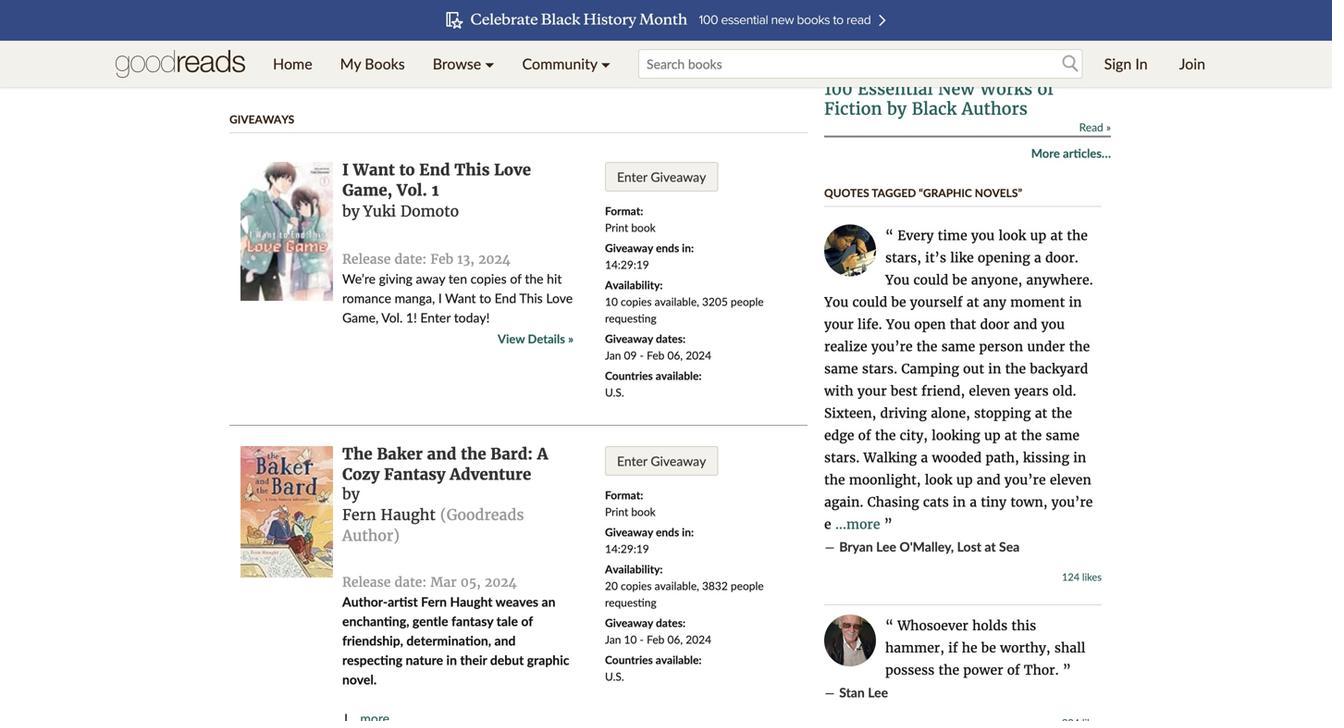 Task type: vqa. For each thing, say whether or not it's contained in the screenshot.


Task type: locate. For each thing, give the bounding box(es) containing it.
lee inside ...more " ― bryan lee o'malley, lost at sea
[[877, 539, 897, 555]]

1 people from the top
[[731, 295, 764, 308]]

end up view
[[495, 290, 517, 306]]

availability: for the baker and the bard: a cozy fantasy adventure
[[605, 562, 663, 576]]

game, down the romance
[[342, 310, 379, 326]]

1 vertical spatial love
[[546, 290, 573, 306]]

by left black
[[888, 99, 907, 119]]

countries inside format: print book giveaway ends in: 14:29:19 availability: 20 copies available,         3832 people requesting giveaway dates: jan 10         - feb 06, 2024 countries available: u.s.
[[605, 653, 653, 666]]

1 vertical spatial 06,
[[668, 633, 683, 646]]

book inside format: print book giveaway ends in: 14:29:19 availability: 20 copies available,         3832 people requesting giveaway dates: jan 10         - feb 06, 2024 countries available: u.s.
[[632, 505, 656, 518]]

and up the fantasy
[[427, 444, 457, 464]]

2 ▾ from the left
[[601, 55, 611, 73]]

of inside release           date: mar 05, 2024 author-artist fern haught weaves an enchanting, gentle fantasy tale of friendship, determination, and respecting nature in their debut graphic novel.
[[521, 613, 533, 629]]

copies for the baker and the bard: a cozy fantasy adventure
[[621, 579, 652, 592]]

format: print book giveaway ends in: 14:29:19 availability: 20 copies available,         3832 people requesting giveaway dates: jan 10         - feb 06, 2024 countries available: u.s.
[[605, 488, 764, 683]]

0 vertical spatial 10
[[605, 295, 618, 308]]

release up we're
[[342, 251, 391, 268]]

you're up town,
[[1005, 472, 1047, 488]]

this up domoto
[[455, 160, 490, 180]]

1 06, from the top
[[668, 348, 683, 362]]

available, left 3205
[[655, 295, 700, 308]]

2 book from the top
[[632, 505, 656, 518]]

manga,
[[395, 290, 435, 306]]

1 available, from the top
[[655, 295, 700, 308]]

date: inside release           date: mar 05, 2024 author-artist fern haught weaves an enchanting, gentle fantasy tale of friendship, determination, and respecting nature in their debut graphic novel.
[[395, 574, 427, 591]]

1 vertical spatial dates:
[[656, 616, 686, 629]]

1 horizontal spatial this
[[520, 290, 543, 306]]

2 ends from the top
[[656, 525, 680, 539]]

14:29:19 for i want to end this love game, vol. 1
[[605, 258, 650, 271]]

1 vertical spatial ―
[[825, 685, 836, 701]]

▾ for browse ▾
[[485, 55, 495, 73]]

look
[[999, 227, 1027, 244], [925, 472, 953, 488]]

that
[[950, 316, 977, 333]]

your up realize
[[825, 316, 854, 333]]

14:29:19 inside format: print book giveaway ends in: 14:29:19 availability: 20 copies available,         3832 people requesting giveaway dates: jan 10         - feb 06, 2024 countries available: u.s.
[[605, 542, 650, 555]]

in down determination,
[[447, 652, 457, 668]]

0 horizontal spatial your
[[825, 316, 854, 333]]

o'malley,
[[900, 539, 955, 555]]

2 print from the top
[[605, 505, 629, 518]]

2 u.s. from the top
[[605, 670, 625, 683]]

2 availability: from the top
[[605, 562, 663, 576]]

1 countries from the top
[[605, 369, 653, 382]]

1 vertical spatial this
[[520, 290, 543, 306]]

open
[[915, 316, 947, 333]]

2024 down 3832
[[686, 633, 712, 646]]

game, up yuki
[[342, 180, 393, 200]]

0 vertical spatial requesting
[[605, 311, 657, 325]]

i down away
[[439, 290, 442, 306]]

requesting
[[605, 311, 657, 325], [605, 596, 657, 609]]

available: inside the "format: print book giveaway ends in: 14:29:19 availability: 10 copies available,         3205 people requesting giveaway dates: jan 09         - feb 06, 2024 countries available: u.s."
[[656, 369, 702, 382]]

ends for the baker and the bard: a cozy fantasy adventure
[[656, 525, 680, 539]]

this inside i want to end this love game, vol. 1 by yuki domoto
[[455, 160, 490, 180]]

14:29:19 right 'hit'
[[605, 258, 650, 271]]

0 vertical spatial book
[[632, 221, 656, 234]]

more
[[572, 70, 601, 85], [1032, 146, 1061, 161]]

countries inside the "format: print book giveaway ends in: 14:29:19 availability: 10 copies available,         3205 people requesting giveaway dates: jan 09         - feb 06, 2024 countries available: u.s."
[[605, 369, 653, 382]]

2 jan from the top
[[605, 633, 622, 646]]

at left sea
[[985, 539, 997, 555]]

end up 1 at the top of the page
[[420, 160, 450, 180]]

1 u.s. from the top
[[605, 386, 625, 399]]

2 countries from the top
[[605, 653, 653, 666]]

1 vertical spatial game,
[[342, 310, 379, 326]]

1 vertical spatial -
[[640, 633, 644, 646]]

be down like
[[953, 272, 968, 288]]

1 horizontal spatial love
[[546, 290, 573, 306]]

1 enter giveaway link from the top
[[605, 162, 719, 192]]

2 people from the top
[[731, 579, 764, 592]]

3205
[[703, 295, 728, 308]]

this up view details » link
[[520, 290, 543, 306]]

format: inside the "format: print book giveaway ends in: 14:29:19 availability: 10 copies available,         3205 people requesting giveaway dates: jan 09         - feb 06, 2024 countries available: u.s."
[[605, 204, 644, 218]]

0 vertical spatial u.s.
[[605, 386, 625, 399]]

you up under at the right of page
[[1042, 316, 1065, 333]]

124 likes link
[[1063, 571, 1102, 583]]

up up "path,"
[[985, 427, 1001, 444]]

14:29:19 inside the "format: print book giveaway ends in: 14:29:19 availability: 10 copies available,         3205 people requesting giveaway dates: jan 09         - feb 06, 2024 countries available: u.s."
[[605, 258, 650, 271]]

0 vertical spatial available,
[[655, 295, 700, 308]]

0 horizontal spatial could
[[853, 294, 888, 311]]

2 14:29:19 from the top
[[605, 542, 650, 555]]

available,
[[655, 295, 700, 308], [655, 579, 700, 592]]

1 release from the top
[[342, 251, 391, 268]]

copies inside release           date: feb 13, 2024 we're giving away ten copies of the hit romance manga, i want to end this love game, vol. 1! enter today! view details »
[[471, 271, 507, 287]]

sign in
[[1105, 55, 1148, 73]]

of right edge
[[859, 427, 872, 444]]

2 vertical spatial enter
[[617, 453, 648, 469]]

1 horizontal spatial i
[[439, 290, 442, 306]]

to up 'yuki domoto' link at the top left of page
[[399, 160, 415, 180]]

jan left 09
[[605, 348, 622, 362]]

0 horizontal spatial a
[[921, 450, 929, 466]]

1 game, from the top
[[342, 180, 393, 200]]

2 in: from the top
[[682, 525, 694, 539]]

cats
[[924, 494, 949, 511]]

1 vertical spatial available,
[[655, 579, 700, 592]]

by inside i want to end this love game, vol. 1 by yuki domoto
[[342, 202, 360, 221]]

authors
[[962, 99, 1028, 119]]

enter giveaway link for i want to end this love game, vol. 1
[[605, 162, 719, 192]]

date: for mar
[[395, 574, 427, 591]]

hammer,
[[886, 640, 945, 656]]

1 " from the top
[[886, 227, 898, 244]]

1 book from the top
[[632, 221, 656, 234]]

0 horizontal spatial 10
[[605, 295, 618, 308]]

game, inside i want to end this love game, vol. 1 by yuki domoto
[[342, 180, 393, 200]]

format:
[[605, 204, 644, 218], [605, 488, 644, 502]]

book for the baker and the bard: a cozy fantasy adventure
[[632, 505, 656, 518]]

2 enter giveaway link from the top
[[605, 446, 719, 476]]

fern inside release           date: mar 05, 2024 author-artist fern haught weaves an enchanting, gentle fantasy tale of friendship, determination, and respecting nature in their debut graphic novel.
[[421, 594, 447, 610]]

0 horizontal spatial be
[[892, 294, 907, 311]]

1 horizontal spatial want
[[445, 290, 476, 306]]

14:29:19 up 20 on the bottom
[[605, 542, 650, 555]]

feb inside format: print book giveaway ends in: 14:29:19 availability: 20 copies available,         3832 people requesting giveaway dates: jan 10         - feb 06, 2024 countries available: u.s.
[[647, 633, 665, 646]]

1 vertical spatial 14:29:19
[[605, 542, 650, 555]]

you right life.
[[887, 316, 911, 333]]

" inside " ― stan lee
[[1063, 662, 1072, 679]]

print
[[605, 221, 629, 234], [605, 505, 629, 518]]

0 vertical spatial this
[[455, 160, 490, 180]]

and
[[1014, 316, 1038, 333], [427, 444, 457, 464], [977, 472, 1001, 488], [495, 633, 516, 649]]

u.s. inside format: print book giveaway ends in: 14:29:19 availability: 20 copies available,         3832 people requesting giveaway dates: jan 10         - feb 06, 2024 countries available: u.s.
[[605, 670, 625, 683]]

release inside release           date: mar 05, 2024 author-artist fern haught weaves an enchanting, gentle fantasy tale of friendship, determination, and respecting nature in their debut graphic novel.
[[342, 574, 391, 591]]

by left yuki
[[342, 202, 360, 221]]

124 likes
[[1063, 571, 1102, 583]]

0 vertical spatial to
[[399, 160, 415, 180]]

ends
[[656, 241, 680, 255], [656, 525, 680, 539]]

1 horizontal spatial a
[[970, 494, 977, 511]]

u.s. for 2024
[[605, 670, 625, 683]]

0 horizontal spatial more
[[572, 70, 601, 85]]

"
[[886, 227, 898, 244], [886, 618, 898, 634]]

spider-ham: a pig in time image
[[697, 0, 803, 56]]

in right 'out'
[[989, 361, 1002, 377]]

―
[[825, 539, 836, 556], [825, 685, 836, 701]]

2 format: from the top
[[605, 488, 644, 502]]

book inside the "format: print book giveaway ends in: 14:29:19 availability: 10 copies available,         3205 people requesting giveaway dates: jan 09         - feb 06, 2024 countries available: u.s."
[[632, 221, 656, 234]]

lee right bryan
[[877, 539, 897, 555]]

▾ right community at the top left
[[601, 55, 611, 73]]

0 horizontal spatial stars.
[[825, 450, 860, 466]]

release up author-
[[342, 574, 391, 591]]

your up sixteen,
[[858, 383, 887, 400]]

novels"
[[975, 186, 1023, 200]]

tagged
[[872, 186, 917, 200]]

0 vertical spatial you
[[886, 272, 910, 288]]

feb inside the "format: print book giveaway ends in: 14:29:19 availability: 10 copies available,         3205 people requesting giveaway dates: jan 09         - feb 06, 2024 countries available: u.s."
[[647, 348, 665, 362]]

0 horizontal spatial up
[[957, 472, 973, 488]]

look up opening
[[999, 227, 1027, 244]]

0 vertical spatial availability:
[[605, 278, 663, 292]]

fern up author)
[[342, 506, 376, 525]]

could
[[914, 272, 949, 288], [853, 294, 888, 311]]

- inside format: print book giveaway ends in: 14:29:19 availability: 20 copies available,         3832 people requesting giveaway dates: jan 10         - feb 06, 2024 countries available: u.s.
[[640, 633, 644, 646]]

dates: inside format: print book giveaway ends in: 14:29:19 availability: 20 copies available,         3832 people requesting giveaway dates: jan 10         - feb 06, 2024 countries available: u.s.
[[656, 616, 686, 629]]

2 available, from the top
[[655, 579, 700, 592]]

0 vertical spatial print
[[605, 221, 629, 234]]

copies inside format: print book giveaway ends in: 14:29:19 availability: 20 copies available,         3832 people requesting giveaway dates: jan 10         - feb 06, 2024 countries available: u.s.
[[621, 579, 652, 592]]

2 ― from the top
[[825, 685, 836, 701]]

0 vertical spatial available:
[[656, 369, 702, 382]]

could up life.
[[853, 294, 888, 311]]

u.s. down 20 on the bottom
[[605, 670, 625, 683]]

people inside format: print book giveaway ends in: 14:29:19 availability: 20 copies available,         3832 people requesting giveaway dates: jan 10         - feb 06, 2024 countries available: u.s.
[[731, 579, 764, 592]]

tiana and the magic of harlem (disney princess) (graphic novel) image
[[350, 0, 456, 56]]

stopping
[[975, 405, 1032, 422]]

u.s. inside the "format: print book giveaway ends in: 14:29:19 availability: 10 copies available,         3205 people requesting giveaway dates: jan 09         - feb 06, 2024 countries available: u.s."
[[605, 386, 625, 399]]

1 enter giveaway from the top
[[617, 169, 707, 185]]

this inside release           date: feb 13, 2024 we're giving away ten copies of the hit romance manga, i want to end this love game, vol. 1! enter today! view details »
[[520, 290, 543, 306]]

0 horizontal spatial you're
[[872, 338, 913, 355]]

mar
[[431, 574, 457, 591]]

shall
[[1055, 640, 1086, 656]]

2 horizontal spatial a
[[1035, 250, 1042, 266]]

eleven up stopping at the bottom right
[[969, 383, 1011, 400]]

availability: for i want to end this love game, vol. 1
[[605, 278, 663, 292]]

in: inside the "format: print book giveaway ends in: 14:29:19 availability: 10 copies available,         3205 people requesting giveaway dates: jan 09         - feb 06, 2024 countries available: u.s."
[[682, 241, 694, 255]]

menu containing home
[[259, 41, 625, 87]]

ends inside format: print book giveaway ends in: 14:29:19 availability: 20 copies available,         3832 people requesting giveaway dates: jan 10         - feb 06, 2024 countries available: u.s.
[[656, 525, 680, 539]]

dates:
[[656, 332, 686, 345], [656, 616, 686, 629]]

0 vertical spatial dates:
[[656, 332, 686, 345]]

vol. inside i want to end this love game, vol. 1 by yuki domoto
[[397, 180, 428, 200]]

the down if
[[939, 662, 960, 679]]

1 ends from the top
[[656, 241, 680, 255]]

the baker and the bard: a cozy fantasy adventure
[[342, 444, 548, 484]]

1 vertical spatial by
[[342, 202, 360, 221]]

haught down 05,
[[450, 594, 493, 610]]

at up door.
[[1051, 227, 1064, 244]]

fiction
[[825, 99, 883, 119]]

0 horizontal spatial this
[[455, 160, 490, 180]]

giveaway
[[651, 169, 707, 185], [605, 241, 654, 255], [605, 332, 654, 345], [651, 453, 707, 469], [605, 525, 654, 539], [605, 616, 654, 629]]

2 " from the top
[[886, 618, 898, 634]]

print for the baker and the bard: a cozy fantasy adventure
[[605, 505, 629, 518]]

2 dates: from the top
[[656, 616, 686, 629]]

feb for the baker and the bard: a cozy fantasy adventure
[[647, 633, 665, 646]]

1 ▾ from the left
[[485, 55, 495, 73]]

their
[[460, 652, 487, 668]]

available, inside the "format: print book giveaway ends in: 14:29:19 availability: 10 copies available,         3205 people requesting giveaway dates: jan 09         - feb 06, 2024 countries available: u.s."
[[655, 295, 700, 308]]

vol. up 'yuki domoto' link at the top left of page
[[397, 180, 428, 200]]

2 vertical spatial same
[[1046, 427, 1080, 444]]

2 enter giveaway from the top
[[617, 453, 707, 469]]

path,
[[986, 450, 1020, 466]]

0 vertical spatial game,
[[342, 180, 393, 200]]

" ― stan lee
[[825, 662, 1072, 701]]

requesting inside format: print book giveaway ends in: 14:29:19 availability: 20 copies available,         3832 people requesting giveaway dates: jan 10         - feb 06, 2024 countries available: u.s.
[[605, 596, 657, 609]]

1 horizontal spatial 10
[[624, 633, 637, 646]]

to up today!
[[480, 290, 492, 306]]

1 print from the top
[[605, 221, 629, 234]]

1 format: from the top
[[605, 204, 644, 218]]

2 vertical spatial you're
[[1052, 494, 1094, 511]]

1 horizontal spatial to
[[480, 290, 492, 306]]

0 vertical spatial by
[[888, 99, 907, 119]]

you right time
[[972, 227, 995, 244]]

ends inside the "format: print book giveaway ends in: 14:29:19 availability: 10 copies available,         3205 people requesting giveaway dates: jan 09         - feb 06, 2024 countries available: u.s."
[[656, 241, 680, 255]]

1 dates: from the top
[[656, 332, 686, 345]]

0 vertical spatial ends
[[656, 241, 680, 255]]

2 requesting from the top
[[605, 596, 657, 609]]

the left 'hit'
[[525, 271, 544, 287]]

0 vertical spatial a
[[1035, 250, 1042, 266]]

every time you look up at the stars, it's like opening a door. you could be anyone, anywhere. you could be yourself at any moment in your life. you open that door and you realize you're the same person under the same stars. camping out in the backyard with your best friend, eleven years old. sixteen, driving alone, stopping at the edge of the city, looking up at the same stars. walking a wooded path, kissing in the moonlight, look up and you're eleven again. chasing cats in a tiny town, you're e
[[825, 227, 1094, 533]]

in inside release           date: mar 05, 2024 author-artist fern haught weaves an enchanting, gentle fantasy tale of friendship, determination, and respecting nature in their debut graphic novel.
[[447, 652, 457, 668]]

by inside 100 essential new works of fiction by black authors read »
[[888, 99, 907, 119]]

more new releases tagged "graphic novels"...
[[572, 70, 808, 85]]

the up adventure
[[461, 444, 486, 464]]

availability: inside the "format: print book giveaway ends in: 14:29:19 availability: 10 copies available,         3205 people requesting giveaway dates: jan 09         - feb 06, 2024 countries available: u.s."
[[605, 278, 663, 292]]

2 release from the top
[[342, 574, 391, 591]]

" for every
[[886, 227, 898, 244]]

date: inside release           date: feb 13, 2024 we're giving away ten copies of the hit romance manga, i want to end this love game, vol. 1! enter today! view details »
[[395, 251, 427, 268]]

more for more articles…
[[1032, 146, 1061, 161]]

lee
[[877, 539, 897, 555], [868, 685, 889, 700]]

you're
[[872, 338, 913, 355], [1005, 472, 1047, 488], [1052, 494, 1094, 511]]

jan
[[605, 348, 622, 362], [605, 633, 622, 646]]

1 availability: from the top
[[605, 278, 663, 292]]

2024 inside release           date: mar 05, 2024 author-artist fern haught weaves an enchanting, gentle fantasy tale of friendship, determination, and respecting nature in their debut graphic novel.
[[485, 574, 517, 591]]

- inside the "format: print book giveaway ends in: 14:29:19 availability: 10 copies available,         3205 people requesting giveaway dates: jan 09         - feb 06, 2024 countries available: u.s."
[[640, 348, 644, 362]]

date: for feb
[[395, 251, 427, 268]]

a
[[1035, 250, 1042, 266], [921, 450, 929, 466], [970, 494, 977, 511]]

― down e
[[825, 539, 836, 556]]

moonlight,
[[850, 472, 921, 488]]

" down shall
[[1063, 662, 1072, 679]]

0 horizontal spatial haught
[[381, 506, 436, 525]]

1 vertical spatial enter
[[421, 310, 451, 326]]

available: for i want to end this love game, vol. 1
[[656, 369, 702, 382]]

1 ― from the top
[[825, 539, 836, 556]]

jan inside format: print book giveaway ends in: 14:29:19 availability: 20 copies available,         3832 people requesting giveaway dates: jan 10         - feb 06, 2024 countries available: u.s.
[[605, 633, 622, 646]]

bryan lee o'malley image
[[825, 225, 877, 276]]

14:29:19
[[605, 258, 650, 271], [605, 542, 650, 555]]

2 vertical spatial feb
[[647, 633, 665, 646]]

possess
[[886, 662, 935, 679]]

release
[[342, 251, 391, 268], [342, 574, 391, 591]]

available, inside format: print book giveaway ends in: 14:29:19 availability: 20 copies available,         3832 people requesting giveaway dates: jan 10         - feb 06, 2024 countries available: u.s.
[[655, 579, 700, 592]]

end inside i want to end this love game, vol. 1 by yuki domoto
[[420, 160, 450, 180]]

the baker and the bard by fern haught image
[[241, 446, 333, 577]]

want up yuki
[[353, 160, 395, 180]]

countries down 20 on the bottom
[[605, 653, 653, 666]]

enter giveaway for i want to end this love game, vol. 1
[[617, 169, 707, 185]]

wooded
[[933, 450, 982, 466]]

0 vertical spatial date:
[[395, 251, 427, 268]]

feb for i want to end this love game, vol. 1
[[647, 348, 665, 362]]

your
[[825, 316, 854, 333], [858, 383, 887, 400]]

i inside release           date: feb 13, 2024 we're giving away ten copies of the hit romance manga, i want to end this love game, vol. 1! enter today! view details »
[[439, 290, 442, 306]]

menu
[[259, 41, 625, 87]]

love inside i want to end this love game, vol. 1 by yuki domoto
[[494, 160, 531, 180]]

2024 inside release           date: feb 13, 2024 we're giving away ten copies of the hit romance manga, i want to end this love game, vol. 1! enter today! view details »
[[479, 251, 511, 268]]

1 vertical spatial u.s.
[[605, 670, 625, 683]]

1 horizontal spatial could
[[914, 272, 949, 288]]

...more link
[[836, 516, 881, 533]]

1 vertical spatial stars.
[[825, 450, 860, 466]]

10 inside the "format: print book giveaway ends in: 14:29:19 availability: 10 copies available,         3205 people requesting giveaway dates: jan 09         - feb 06, 2024 countries available: u.s."
[[605, 295, 618, 308]]

vol. left 1!
[[382, 310, 403, 326]]

in: inside format: print book giveaway ends in: 14:29:19 availability: 20 copies available,         3832 people requesting giveaway dates: jan 10         - feb 06, 2024 countries available: u.s.
[[682, 525, 694, 539]]

requesting down 20 on the bottom
[[605, 596, 657, 609]]

- for i want to end this love game, vol. 1
[[640, 348, 644, 362]]

graphic
[[527, 652, 570, 668]]

" for whosoever
[[886, 618, 898, 634]]

2 - from the top
[[640, 633, 644, 646]]

▾ inside browse ▾ popup button
[[485, 55, 495, 73]]

09
[[624, 348, 637, 362]]

1 requesting from the top
[[605, 311, 657, 325]]

― left stan
[[825, 685, 836, 701]]

▾ for community ▾
[[601, 55, 611, 73]]

0 horizontal spatial fern
[[342, 506, 376, 525]]

" down chasing
[[885, 516, 893, 533]]

of right the 'tale'
[[521, 613, 533, 629]]

2 game, from the top
[[342, 310, 379, 326]]

copies for i want to end this love game, vol. 1
[[621, 295, 652, 308]]

2024 up weaves
[[485, 574, 517, 591]]

copies inside the "format: print book giveaway ends in: 14:29:19 availability: 10 copies available,         3205 people requesting giveaway dates: jan 09         - feb 06, 2024 countries available: u.s."
[[621, 295, 652, 308]]

you're right town,
[[1052, 494, 1094, 511]]

2 06, from the top
[[668, 633, 683, 646]]

availability: inside format: print book giveaway ends in: 14:29:19 availability: 20 copies available,         3832 people requesting giveaway dates: jan 10         - feb 06, 2024 countries available: u.s.
[[605, 562, 663, 576]]

2 available: from the top
[[656, 653, 702, 666]]

» right read
[[1107, 120, 1112, 134]]

1 horizontal spatial end
[[495, 290, 517, 306]]

print inside format: print book giveaway ends in: 14:29:19 availability: 20 copies available,         3832 people requesting giveaway dates: jan 10         - feb 06, 2024 countries available: u.s.
[[605, 505, 629, 518]]

2 vertical spatial copies
[[621, 579, 652, 592]]

2 vertical spatial by
[[342, 485, 360, 504]]

in down anywhere.
[[1070, 294, 1083, 311]]

people right 3832
[[731, 579, 764, 592]]

0 vertical spatial people
[[731, 295, 764, 308]]

i right i want to end this love game, vol. 1 by yuki domoto image
[[342, 160, 349, 180]]

love
[[494, 160, 531, 180], [546, 290, 573, 306]]

gentle
[[413, 613, 449, 629]]

0 horizontal spatial eleven
[[969, 383, 1011, 400]]

copies right 20 on the bottom
[[621, 579, 652, 592]]

dates: inside the "format: print book giveaway ends in: 14:29:19 availability: 10 copies available,         3205 people requesting giveaway dates: jan 09         - feb 06, 2024 countries available: u.s."
[[656, 332, 686, 345]]

be right he
[[982, 640, 997, 656]]

thor.
[[1025, 662, 1060, 679]]

a left tiny
[[970, 494, 977, 511]]

» right details
[[568, 332, 574, 346]]

same up with
[[825, 361, 859, 377]]

up down wooded at the right of page
[[957, 472, 973, 488]]

to inside i want to end this love game, vol. 1 by yuki domoto
[[399, 160, 415, 180]]

jan inside the "format: print book giveaway ends in: 14:29:19 availability: 10 copies available,         3205 people requesting giveaway dates: jan 09         - feb 06, 2024 countries available: u.s."
[[605, 348, 622, 362]]

be inside whosoever holds this hammer, if he be worthy, shall possess the power of thor.
[[982, 640, 997, 656]]

person
[[980, 338, 1024, 355]]

requesting up 09
[[605, 311, 657, 325]]

read » link
[[1080, 120, 1112, 134]]

0 vertical spatial format:
[[605, 204, 644, 218]]

06, inside format: print book giveaway ends in: 14:29:19 availability: 20 copies available,         3832 people requesting giveaway dates: jan 10         - feb 06, 2024 countries available: u.s.
[[668, 633, 683, 646]]

the inside whosoever holds this hammer, if he be worthy, shall possess the power of thor.
[[939, 662, 960, 679]]

lee inside " ― stan lee
[[868, 685, 889, 700]]

giving
[[379, 271, 413, 287]]

lost
[[958, 539, 982, 555]]

2 vertical spatial be
[[982, 640, 997, 656]]

1 vertical spatial enter giveaway link
[[605, 446, 719, 476]]

06, inside the "format: print book giveaway ends in: 14:29:19 availability: 10 copies available,         3205 people requesting giveaway dates: jan 09         - feb 06, 2024 countries available: u.s."
[[668, 348, 683, 362]]

game,
[[342, 180, 393, 200], [342, 310, 379, 326]]

1 vertical spatial enter giveaway
[[617, 453, 707, 469]]

2 horizontal spatial up
[[1031, 227, 1047, 244]]

release           date: mar 05, 2024 author-artist fern haught weaves an enchanting, gentle fantasy tale of friendship, determination, and respecting nature in their debut graphic novel.
[[342, 574, 570, 687]]

be left yourself
[[892, 294, 907, 311]]

available:
[[656, 369, 702, 382], [656, 653, 702, 666]]

want down ten
[[445, 290, 476, 306]]

0 vertical spatial eleven
[[969, 383, 1011, 400]]

1 vertical spatial copies
[[621, 295, 652, 308]]

1 horizontal spatial you're
[[1005, 472, 1047, 488]]

release for mar
[[342, 574, 391, 591]]

by down cozy
[[342, 485, 360, 504]]

0 vertical spatial enter giveaway link
[[605, 162, 719, 192]]

haught down the fantasy
[[381, 506, 436, 525]]

0 vertical spatial in:
[[682, 241, 694, 255]]

▾ inside community ▾ popup button
[[601, 55, 611, 73]]

requesting inside the "format: print book giveaway ends in: 14:29:19 availability: 10 copies available,         3205 people requesting giveaway dates: jan 09         - feb 06, 2024 countries available: u.s."
[[605, 311, 657, 325]]

the inside 'the baker and the bard: a cozy fantasy adventure'
[[461, 444, 486, 464]]

of inside every time you look up at the stars, it's like opening a door. you could be anyone, anywhere. you could be yourself at any moment in your life. you open that door and you realize you're the same person under the same stars. camping out in the backyard with your best friend, eleven years old. sixteen, driving alone, stopping at the edge of the city, looking up at the same stars. walking a wooded path, kissing in the moonlight, look up and you're eleven again. chasing cats in a tiny town, you're e
[[859, 427, 872, 444]]

you down stars,
[[886, 272, 910, 288]]

available: inside format: print book giveaway ends in: 14:29:19 availability: 20 copies available,         3832 people requesting giveaway dates: jan 10         - feb 06, 2024 countries available: u.s.
[[656, 653, 702, 666]]

1 vertical spatial book
[[632, 505, 656, 518]]

» inside release           date: feb 13, 2024 we're giving away ten copies of the hit romance manga, i want to end this love game, vol. 1! enter today! view details »
[[568, 332, 574, 346]]

06,
[[668, 348, 683, 362], [668, 633, 683, 646]]

and up tiny
[[977, 472, 1001, 488]]

of right works
[[1038, 79, 1055, 99]]

- for the baker and the bard: a cozy fantasy adventure
[[640, 633, 644, 646]]

1 vertical spatial jan
[[605, 633, 622, 646]]

1 vertical spatial availability:
[[605, 562, 663, 576]]

a down city,
[[921, 450, 929, 466]]

tale
[[497, 613, 518, 629]]

0 vertical spatial want
[[353, 160, 395, 180]]

availability: up 20 on the bottom
[[605, 562, 663, 576]]

driving
[[881, 405, 927, 422]]

1 vertical spatial vol.
[[382, 310, 403, 326]]

1 jan from the top
[[605, 348, 622, 362]]

1 vertical spatial date:
[[395, 574, 427, 591]]

if
[[949, 640, 958, 656]]

end inside release           date: feb 13, 2024 we're giving away ten copies of the hit romance manga, i want to end this love game, vol. 1! enter today! view details »
[[495, 290, 517, 306]]

1 vertical spatial format:
[[605, 488, 644, 502]]

0 horizontal spatial want
[[353, 160, 395, 180]]

jan down 20 on the bottom
[[605, 633, 622, 646]]

0 vertical spatial enter giveaway
[[617, 169, 707, 185]]

1 horizontal spatial look
[[999, 227, 1027, 244]]

0 vertical spatial enter
[[617, 169, 648, 185]]

2 vertical spatial you
[[887, 316, 911, 333]]

people inside the "format: print book giveaway ends in: 14:29:19 availability: 10 copies available,         3205 people requesting giveaway dates: jan 09         - feb 06, 2024 countries available: u.s."
[[731, 295, 764, 308]]

enter giveaway link
[[605, 162, 719, 192], [605, 446, 719, 476]]

view details » link
[[498, 329, 574, 349]]

up up door.
[[1031, 227, 1047, 244]]

and up debut
[[495, 633, 516, 649]]

2024
[[479, 251, 511, 268], [686, 348, 712, 362], [485, 574, 517, 591], [686, 633, 712, 646]]

same up the kissing
[[1046, 427, 1080, 444]]

in: for i want to end this love game, vol. 1
[[682, 241, 694, 255]]

0 vertical spatial -
[[640, 348, 644, 362]]

1 date: from the top
[[395, 251, 427, 268]]

format: inside format: print book giveaway ends in: 14:29:19 availability: 20 copies available,         3832 people requesting giveaway dates: jan 10         - feb 06, 2024 countries available: u.s.
[[605, 488, 644, 502]]

0 vertical spatial jan
[[605, 348, 622, 362]]

an
[[542, 594, 556, 610]]

2 date: from the top
[[395, 574, 427, 591]]

1 14:29:19 from the top
[[605, 258, 650, 271]]

1 in: from the top
[[682, 241, 694, 255]]

in right cats at right bottom
[[953, 494, 966, 511]]

2 horizontal spatial same
[[1046, 427, 1080, 444]]

you're down life.
[[872, 338, 913, 355]]

" up stars,
[[886, 227, 898, 244]]

0 vertical spatial end
[[420, 160, 450, 180]]

1 horizontal spatial "
[[1063, 662, 1072, 679]]

haught inside release           date: mar 05, 2024 author-artist fern haught weaves an enchanting, gentle fantasy tale of friendship, determination, and respecting nature in their debut graphic novel.
[[450, 594, 493, 610]]

▾ right "browse"
[[485, 55, 495, 73]]

u.s. down 09
[[605, 386, 625, 399]]

0 vertical spatial "
[[886, 227, 898, 244]]

0 vertical spatial same
[[942, 338, 976, 355]]

lee right stan
[[868, 685, 889, 700]]

release inside release           date: feb 13, 2024 we're giving away ten copies of the hit romance manga, i want to end this love game, vol. 1! enter today! view details »
[[342, 251, 391, 268]]

print inside the "format: print book giveaway ends in: 14:29:19 availability: 10 copies available,         3205 people requesting giveaway dates: jan 09         - feb 06, 2024 countries available: u.s."
[[605, 221, 629, 234]]

i want to end this love game, vol. 1 by yuki domoto image
[[241, 162, 333, 301]]

of down worthy,
[[1008, 662, 1021, 679]]

0 horizontal spatial »
[[568, 332, 574, 346]]

date: up the giving
[[395, 251, 427, 268]]

away
[[416, 271, 445, 287]]

1 vertical spatial "
[[886, 618, 898, 634]]

sign in link
[[1091, 41, 1162, 87]]

1 available: from the top
[[656, 369, 702, 382]]

people
[[731, 295, 764, 308], [731, 579, 764, 592]]

yuki
[[363, 202, 396, 221]]

more left articles…
[[1032, 146, 1061, 161]]

available, left 3832
[[655, 579, 700, 592]]

1 - from the top
[[640, 348, 644, 362]]

and inside release           date: mar 05, 2024 author-artist fern haught weaves an enchanting, gentle fantasy tale of friendship, determination, and respecting nature in their debut graphic novel.
[[495, 633, 516, 649]]

fern up gentle
[[421, 594, 447, 610]]

availability:
[[605, 278, 663, 292], [605, 562, 663, 576]]

1 vertical spatial want
[[445, 290, 476, 306]]

look up cats at right bottom
[[925, 472, 953, 488]]

want
[[353, 160, 395, 180], [445, 290, 476, 306]]

2 vertical spatial a
[[970, 494, 977, 511]]

more articles… link
[[1032, 145, 1112, 162]]



Task type: describe. For each thing, give the bounding box(es) containing it.
novels"...
[[762, 70, 808, 85]]

1 horizontal spatial same
[[942, 338, 976, 355]]

of inside release           date: feb 13, 2024 we're giving away ten copies of the hit romance manga, i want to end this love game, vol. 1! enter today! view details »
[[510, 271, 522, 287]]

print for i want to end this love game, vol. 1
[[605, 221, 629, 234]]

more new releases tagged "graphic novels"... link
[[572, 70, 808, 85]]

city,
[[900, 427, 928, 444]]

the down the old.
[[1052, 405, 1073, 422]]

1 vertical spatial look
[[925, 472, 953, 488]]

friend,
[[922, 383, 966, 400]]

ends for i want to end this love game, vol. 1
[[656, 241, 680, 255]]

of inside 100 essential new works of fiction by black authors read »
[[1038, 79, 1055, 99]]

this
[[1012, 618, 1037, 634]]

releases
[[629, 70, 673, 85]]

enter giveaway link for the baker and the bard: a cozy fantasy adventure
[[605, 446, 719, 476]]

camping
[[902, 361, 960, 377]]

fern haught link
[[342, 506, 436, 525]]

opening
[[978, 250, 1031, 266]]

the up walking at right
[[876, 427, 896, 444]]

" inside ...more " ― bryan lee o'malley, lost at sea
[[885, 516, 893, 533]]

requesting for the baker and the bard: a cozy fantasy adventure
[[605, 596, 657, 609]]

available, for i want to end this love game, vol. 1
[[655, 295, 700, 308]]

...more " ― bryan lee o'malley, lost at sea
[[825, 516, 1020, 556]]

my
[[340, 55, 361, 73]]

format: for the baker and the bard: a cozy fantasy adventure
[[605, 488, 644, 502]]

old.
[[1053, 383, 1077, 400]]

1 vertical spatial you
[[1042, 316, 1065, 333]]

hit
[[547, 271, 562, 287]]

articles…
[[1064, 146, 1112, 161]]

countries for 2024
[[605, 653, 653, 666]]

Search for books to add to your shelves search field
[[639, 49, 1084, 79]]

the down open
[[917, 338, 938, 355]]

countries for this
[[605, 369, 653, 382]]

dates: for the baker and the bard: a cozy fantasy adventure
[[656, 616, 686, 629]]

1 horizontal spatial your
[[858, 383, 887, 400]]

0 vertical spatial could
[[914, 272, 949, 288]]

people for i want to end this love game, vol. 1
[[731, 295, 764, 308]]

format: for i want to end this love game, vol. 1
[[605, 204, 644, 218]]

at inside ...more " ― bryan lee o'malley, lost at sea
[[985, 539, 997, 555]]

best
[[891, 383, 918, 400]]

at down years
[[1035, 405, 1048, 422]]

sign
[[1105, 55, 1132, 73]]

05,
[[461, 574, 481, 591]]

every
[[898, 227, 934, 244]]

1 vertical spatial eleven
[[1050, 472, 1092, 488]]

black
[[912, 99, 957, 119]]

Search books text field
[[639, 49, 1084, 79]]

the down person
[[1006, 361, 1027, 377]]

― inside ...more " ― bryan lee o'malley, lost at sea
[[825, 539, 836, 556]]

fantasy
[[452, 613, 494, 629]]

0 vertical spatial you're
[[872, 338, 913, 355]]

the up again.
[[825, 472, 846, 488]]

jan for 2024
[[605, 633, 622, 646]]

fern haught
[[342, 506, 436, 525]]

black panther, vol. 1 image
[[466, 0, 572, 56]]

available, for the baker and the bard: a cozy fantasy adventure
[[655, 579, 700, 592]]

quotes
[[825, 186, 870, 200]]

stan lee image
[[825, 615, 877, 667]]

anyone,
[[972, 272, 1023, 288]]

1!
[[406, 310, 417, 326]]

tagged
[[675, 70, 712, 85]]

06, for i want to end this love game, vol. 1
[[668, 348, 683, 362]]

enter inside release           date: feb 13, 2024 we're giving away ten copies of the hit romance manga, i want to end this love game, vol. 1! enter today! view details »
[[421, 310, 451, 326]]

giveaways link
[[230, 112, 295, 126]]

sea
[[1000, 539, 1020, 555]]

looking
[[932, 427, 981, 444]]

the up door.
[[1067, 227, 1088, 244]]

1 horizontal spatial up
[[985, 427, 1001, 444]]

day of the living liv (1) (spirited) image
[[581, 0, 688, 56]]

kissing
[[1024, 450, 1070, 466]]

...more
[[836, 516, 881, 533]]

friendship,
[[342, 633, 404, 649]]

e
[[825, 516, 832, 533]]

to inside release           date: feb 13, 2024 we're giving away ten copies of the hit romance manga, i want to end this love game, vol. 1! enter today! view details »
[[480, 290, 492, 306]]

whosoever holds this hammer, if he be worthy, shall possess the power of thor.
[[886, 618, 1086, 679]]

read
[[1080, 120, 1104, 134]]

my books
[[340, 55, 405, 73]]

2024 inside format: print book giveaway ends in: 14:29:19 availability: 20 copies available,         3832 people requesting giveaway dates: jan 10         - feb 06, 2024 countries available: u.s.
[[686, 633, 712, 646]]

of inside whosoever holds this hammer, if he be worthy, shall possess the power of thor.
[[1008, 662, 1021, 679]]

and inside 'the baker and the bard: a cozy fantasy adventure'
[[427, 444, 457, 464]]

out
[[964, 361, 985, 377]]

alone,
[[931, 405, 971, 422]]

tiny
[[981, 494, 1007, 511]]

» inside 100 essential new works of fiction by black authors read »
[[1107, 120, 1112, 134]]

"graphic
[[919, 186, 973, 200]]

at down stopping at the bottom right
[[1005, 427, 1018, 444]]

enter giveaway for the baker and the bard: a cozy fantasy adventure
[[617, 453, 707, 469]]

100 essential new works of fiction by black authors link
[[825, 79, 1055, 119]]

06, for the baker and the bard: a cozy fantasy adventure
[[668, 633, 683, 646]]

browse ▾
[[433, 55, 495, 73]]

1
[[432, 180, 439, 200]]

in right the kissing
[[1074, 450, 1087, 466]]

years
[[1015, 383, 1049, 400]]

home link
[[259, 41, 326, 87]]

0 vertical spatial fern
[[342, 506, 376, 525]]

the up the backyard
[[1070, 338, 1091, 355]]

the up the kissing
[[1022, 427, 1042, 444]]

community ▾
[[523, 55, 611, 73]]

door.
[[1046, 250, 1079, 266]]

home
[[273, 55, 313, 73]]

0 vertical spatial be
[[953, 272, 968, 288]]

jan for this
[[605, 348, 622, 362]]

available: for the baker and the bard: a cozy fantasy adventure
[[656, 653, 702, 666]]

determination,
[[407, 633, 492, 649]]

dates: for i want to end this love game, vol. 1
[[656, 332, 686, 345]]

book for i want to end this love game, vol. 1
[[632, 221, 656, 234]]

the inside release           date: feb 13, 2024 we're giving away ten copies of the hit romance manga, i want to end this love game, vol. 1! enter today! view details »
[[525, 271, 544, 287]]

bard:
[[491, 444, 533, 464]]

3832
[[703, 579, 728, 592]]

0 vertical spatial haught
[[381, 506, 436, 525]]

join link
[[1166, 41, 1220, 87]]

0 vertical spatial your
[[825, 316, 854, 333]]

realize
[[825, 338, 868, 355]]

quotes tagged "graphic novels" link
[[825, 186, 1023, 200]]

door
[[981, 316, 1010, 333]]

teenage mutant ninja turtles/usagi yojimbo: wherewhen image
[[234, 0, 341, 56]]

and down moment
[[1014, 316, 1038, 333]]

game, inside release           date: feb 13, 2024 we're giving away ten copies of the hit romance manga, i want to end this love game, vol. 1! enter today! view details »
[[342, 310, 379, 326]]

debut
[[490, 652, 524, 668]]

― inside " ― stan lee
[[825, 685, 836, 701]]

i inside i want to end this love game, vol. 1 by yuki domoto
[[342, 160, 349, 180]]

quotes tagged "graphic novels"
[[825, 186, 1023, 200]]

adventure
[[450, 465, 532, 484]]

10 inside format: print book giveaway ends in: 14:29:19 availability: 20 copies available,         3832 people requesting giveaway dates: jan 10         - feb 06, 2024 countries available: u.s.
[[624, 633, 637, 646]]

artist
[[388, 594, 418, 610]]

anywhere.
[[1027, 272, 1094, 288]]

people for the baker and the bard: a cozy fantasy adventure
[[731, 579, 764, 592]]

i want to end this love game, vol. 1 by yuki domoto
[[342, 160, 531, 221]]

release for feb
[[342, 251, 391, 268]]

want inside release           date: feb 13, 2024 we're giving away ten copies of the hit romance manga, i want to end this love game, vol. 1! enter today! view details »
[[445, 290, 476, 306]]

100 essential new works of fiction by black authors image
[[825, 0, 1112, 75]]

100 essential new works of fiction by black authors read »
[[825, 79, 1112, 134]]

chasing
[[868, 494, 920, 511]]

sixteen,
[[825, 405, 877, 422]]

format: print book giveaway ends in: 14:29:19 availability: 10 copies available,         3205 people requesting giveaway dates: jan 09         - feb 06, 2024 countries available: u.s.
[[605, 204, 764, 399]]

14:29:19 for the baker and the bard: a cozy fantasy adventure
[[605, 542, 650, 555]]

0 horizontal spatial same
[[825, 361, 859, 377]]

"graphic
[[715, 70, 759, 85]]

0 vertical spatial stars.
[[863, 361, 898, 377]]

2 horizontal spatial you're
[[1052, 494, 1094, 511]]

stars,
[[886, 250, 922, 266]]

join
[[1180, 55, 1206, 73]]

lost at sea link
[[958, 539, 1020, 555]]

life.
[[858, 316, 883, 333]]

yuki domoto link
[[363, 202, 459, 221]]

0 horizontal spatial you
[[972, 227, 995, 244]]

the
[[342, 444, 373, 464]]

stan
[[840, 685, 865, 700]]

124
[[1063, 571, 1080, 583]]

100
[[825, 79, 853, 99]]

2 vertical spatial up
[[957, 472, 973, 488]]

enter for the baker and the bard: a cozy fantasy adventure
[[617, 453, 648, 469]]

release           date: feb 13, 2024 we're giving away ten copies of the hit romance manga, i want to end this love game, vol. 1! enter today! view details »
[[342, 251, 574, 346]]

enchanting,
[[342, 613, 410, 629]]

2024 inside the "format: print book giveaway ends in: 14:29:19 availability: 10 copies available,         3205 people requesting giveaway dates: jan 09         - feb 06, 2024 countries available: u.s."
[[686, 348, 712, 362]]

at left any at top right
[[967, 294, 980, 311]]

1 vertical spatial you're
[[1005, 472, 1047, 488]]

in
[[1136, 55, 1148, 73]]

enter for i want to end this love game, vol. 1
[[617, 169, 648, 185]]

requesting for i want to end this love game, vol. 1
[[605, 311, 657, 325]]

more for more new releases tagged "graphic novels"...
[[572, 70, 601, 85]]

u.s. for this
[[605, 386, 625, 399]]

he
[[962, 640, 978, 656]]

community
[[523, 55, 598, 73]]

bryan
[[840, 539, 874, 555]]

want inside i want to end this love game, vol. 1 by yuki domoto
[[353, 160, 395, 180]]

whosoever
[[898, 618, 969, 634]]

1 vertical spatial you
[[825, 294, 849, 311]]

in: for the baker and the bard: a cozy fantasy adventure
[[682, 525, 694, 539]]

vol. inside release           date: feb 13, 2024 we're giving away ten copies of the hit romance manga, i want to end this love game, vol. 1! enter today! view details »
[[382, 310, 403, 326]]

0 vertical spatial look
[[999, 227, 1027, 244]]

feb inside release           date: feb 13, 2024 we're giving away ten copies of the hit romance manga, i want to end this love game, vol. 1! enter today! view details »
[[431, 251, 454, 268]]

new
[[939, 79, 975, 99]]

backyard
[[1031, 361, 1089, 377]]

power
[[964, 662, 1004, 679]]

likes
[[1083, 571, 1102, 583]]

love inside release           date: feb 13, 2024 we're giving away ten copies of the hit romance manga, i want to end this love game, vol. 1! enter today! view details »
[[546, 290, 573, 306]]



